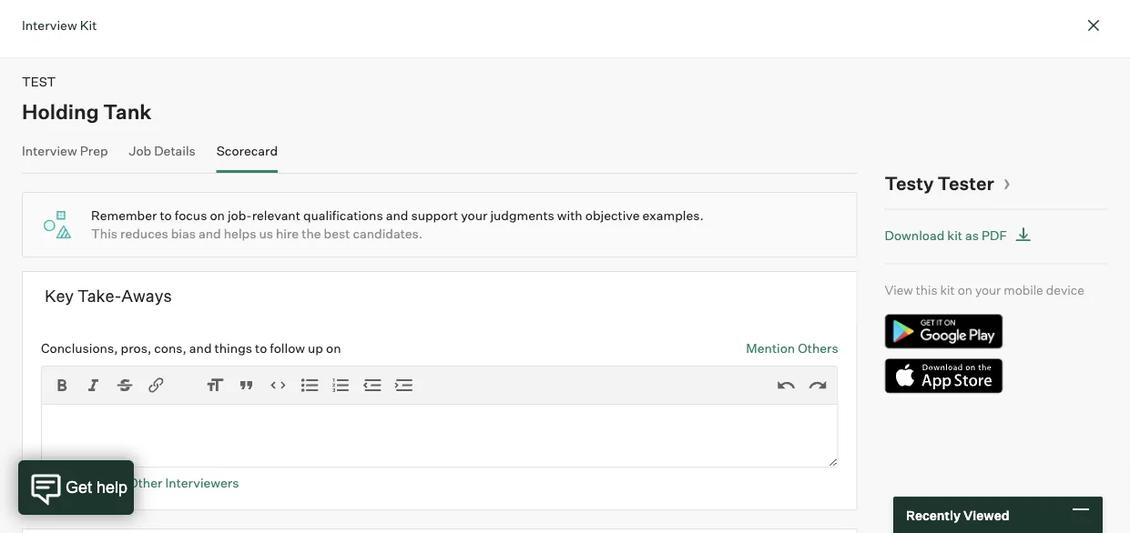 Task type: describe. For each thing, give the bounding box(es) containing it.
interview prep link
[[22, 143, 108, 169]]

testy tester
[[885, 172, 995, 195]]

add:
[[41, 475, 70, 491]]

viewed
[[964, 508, 1010, 524]]

2 vertical spatial and
[[189, 340, 212, 356]]

job details
[[129, 143, 196, 159]]

things
[[215, 340, 252, 356]]

interview prep
[[22, 143, 108, 159]]

view this kit on your mobile device
[[885, 282, 1085, 298]]

to inside remember to focus on job-relevant qualifications and support your judgments with objective examples. this reduces bias and helps us hire the best candidates.
[[160, 208, 172, 224]]

on for job-
[[210, 208, 225, 224]]

interview for interview prep
[[22, 143, 77, 159]]

this
[[916, 282, 938, 298]]

download
[[885, 227, 945, 243]]

pdf
[[982, 227, 1008, 243]]

job-
[[228, 208, 252, 224]]

add: note for other interviewers
[[41, 475, 239, 491]]

judgments
[[491, 208, 555, 224]]

key
[[45, 286, 74, 306]]

scorecard link
[[217, 143, 278, 169]]

note for other interviewers link
[[78, 475, 239, 491]]

download kit as pdf link
[[885, 224, 1038, 247]]

qualifications
[[303, 208, 383, 224]]

remember to focus on job-relevant qualifications and support your judgments with objective examples. this reduces bias and helps us hire the best candidates.
[[91, 208, 704, 242]]

helps
[[224, 226, 256, 242]]

holding
[[22, 99, 99, 124]]

1 vertical spatial kit
[[941, 282, 955, 298]]

0 vertical spatial kit
[[948, 227, 963, 243]]

on for your
[[958, 282, 973, 298]]

kit
[[80, 17, 97, 33]]

candidates.
[[353, 226, 423, 242]]

tester
[[938, 172, 995, 195]]

job details link
[[129, 143, 196, 169]]

1 vertical spatial and
[[199, 226, 221, 242]]

device
[[1047, 282, 1085, 298]]

with
[[557, 208, 583, 224]]

conclusions, pros, cons, and things to follow up on
[[41, 340, 341, 356]]

up
[[308, 340, 323, 356]]

job
[[129, 143, 151, 159]]

note
[[78, 475, 107, 491]]



Task type: vqa. For each thing, say whether or not it's contained in the screenshot.
to
yes



Task type: locate. For each thing, give the bounding box(es) containing it.
kit right this
[[941, 282, 955, 298]]

us
[[259, 226, 273, 242]]

interview down holding
[[22, 143, 77, 159]]

1 vertical spatial on
[[958, 282, 973, 298]]

1 horizontal spatial your
[[976, 282, 1001, 298]]

key take-aways
[[45, 286, 172, 306]]

interview left kit
[[22, 17, 77, 33]]

and
[[386, 208, 409, 224], [199, 226, 221, 242], [189, 340, 212, 356]]

kit
[[948, 227, 963, 243], [941, 282, 955, 298]]

interview kit
[[22, 17, 97, 33]]

on
[[210, 208, 225, 224], [958, 282, 973, 298], [326, 340, 341, 356]]

remember
[[91, 208, 157, 224]]

test
[[22, 74, 56, 90]]

interview for interview kit
[[22, 17, 77, 33]]

recently
[[907, 508, 961, 524]]

and up the candidates.
[[386, 208, 409, 224]]

prep
[[80, 143, 108, 159]]

objective
[[586, 208, 640, 224]]

for
[[110, 475, 126, 491]]

take-
[[77, 286, 121, 306]]

1 horizontal spatial on
[[326, 340, 341, 356]]

relevant
[[252, 208, 301, 224]]

0 vertical spatial and
[[386, 208, 409, 224]]

reduces
[[120, 226, 168, 242]]

cons,
[[154, 340, 187, 356]]

and right cons,
[[189, 340, 212, 356]]

0 vertical spatial your
[[461, 208, 488, 224]]

mobile
[[1004, 282, 1044, 298]]

your
[[461, 208, 488, 224], [976, 282, 1001, 298]]

this
[[91, 226, 118, 242]]

and down 'focus'
[[199, 226, 221, 242]]

aways
[[121, 286, 172, 306]]

your right support
[[461, 208, 488, 224]]

2 horizontal spatial on
[[958, 282, 973, 298]]

kit left as
[[948, 227, 963, 243]]

0 horizontal spatial your
[[461, 208, 488, 224]]

scorecard
[[217, 143, 278, 159]]

testy tester link
[[885, 172, 1011, 195]]

best
[[324, 226, 350, 242]]

others
[[798, 340, 839, 356]]

bias
[[171, 226, 196, 242]]

other
[[129, 475, 163, 491]]

mention others link
[[746, 339, 839, 357]]

conclusions,
[[41, 340, 118, 356]]

0 vertical spatial interview
[[22, 17, 77, 33]]

support
[[411, 208, 458, 224]]

2 vertical spatial on
[[326, 340, 341, 356]]

interview
[[22, 17, 77, 33], [22, 143, 77, 159]]

on right this
[[958, 282, 973, 298]]

to
[[160, 208, 172, 224], [255, 340, 267, 356]]

tank
[[103, 99, 152, 124]]

on right up
[[326, 340, 341, 356]]

examples.
[[643, 208, 704, 224]]

on inside remember to focus on job-relevant qualifications and support your judgments with objective examples. this reduces bias and helps us hire the best candidates.
[[210, 208, 225, 224]]

0 vertical spatial on
[[210, 208, 225, 224]]

holding tank
[[22, 99, 152, 124]]

2 interview from the top
[[22, 143, 77, 159]]

1 vertical spatial your
[[976, 282, 1001, 298]]

your left mobile on the bottom right
[[976, 282, 1001, 298]]

0 vertical spatial to
[[160, 208, 172, 224]]

download kit as pdf
[[885, 227, 1008, 243]]

hire
[[276, 226, 299, 242]]

close image
[[1083, 15, 1105, 36]]

0 horizontal spatial on
[[210, 208, 225, 224]]

1 vertical spatial to
[[255, 340, 267, 356]]

your inside remember to focus on job-relevant qualifications and support your judgments with objective examples. this reduces bias and helps us hire the best candidates.
[[461, 208, 488, 224]]

1 horizontal spatial to
[[255, 340, 267, 356]]

on left job-
[[210, 208, 225, 224]]

recently viewed
[[907, 508, 1010, 524]]

focus
[[175, 208, 207, 224]]

mention
[[746, 340, 796, 356]]

to left the follow
[[255, 340, 267, 356]]

0 horizontal spatial to
[[160, 208, 172, 224]]

details
[[154, 143, 196, 159]]

1 vertical spatial interview
[[22, 143, 77, 159]]

mention others
[[746, 340, 839, 356]]

to left 'focus'
[[160, 208, 172, 224]]

1 interview from the top
[[22, 17, 77, 33]]

interviewers
[[165, 475, 239, 491]]

as
[[966, 227, 979, 243]]

follow
[[270, 340, 305, 356]]

None text field
[[41, 404, 839, 468]]

pros,
[[121, 340, 151, 356]]

the
[[302, 226, 321, 242]]

view
[[885, 282, 914, 298]]

testy
[[885, 172, 934, 195]]



